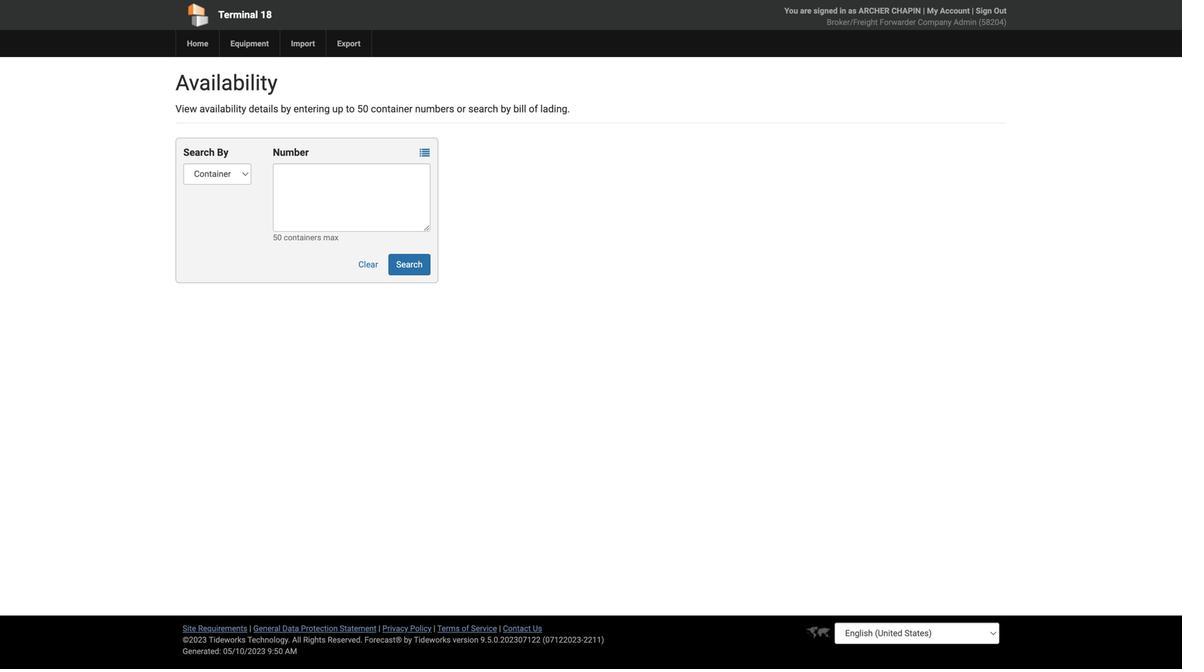 Task type: describe. For each thing, give the bounding box(es) containing it.
all
[[292, 636, 301, 645]]

are
[[801, 6, 812, 15]]

numbers
[[415, 103, 455, 115]]

terminal 18
[[218, 9, 272, 21]]

export link
[[326, 30, 372, 57]]

terminal
[[218, 9, 258, 21]]

| up forecast®
[[379, 624, 381, 634]]

generated:
[[183, 647, 221, 656]]

sign
[[977, 6, 993, 15]]

signed
[[814, 6, 838, 15]]

in
[[840, 6, 847, 15]]

or
[[457, 103, 466, 115]]

search for search
[[397, 260, 423, 270]]

view
[[176, 103, 197, 115]]

1 horizontal spatial of
[[529, 103, 538, 115]]

0 vertical spatial 50
[[357, 103, 369, 115]]

import link
[[280, 30, 326, 57]]

archer
[[859, 6, 890, 15]]

search
[[469, 103, 499, 115]]

site requirements | general data protection statement | privacy policy | terms of service | contact us ©2023 tideworks technology. all rights reserved. forecast® by tideworks version 9.5.0.202307122 (07122023-2211) generated: 05/10/2023 9:50 am
[[183, 624, 605, 656]]

by inside site requirements | general data protection statement | privacy policy | terms of service | contact us ©2023 tideworks technology. all rights reserved. forecast® by tideworks version 9.5.0.202307122 (07122023-2211) generated: 05/10/2023 9:50 am
[[404, 636, 412, 645]]

contact
[[503, 624, 531, 634]]

(07122023-
[[543, 636, 584, 645]]

you
[[785, 6, 799, 15]]

equipment
[[231, 39, 269, 48]]

contact us link
[[503, 624, 543, 634]]

(58204)
[[979, 17, 1007, 27]]

company
[[919, 17, 952, 27]]

as
[[849, 6, 857, 15]]

to
[[346, 103, 355, 115]]

search for search by
[[183, 147, 215, 158]]

0 horizontal spatial 50
[[273, 233, 282, 242]]

general data protection statement link
[[253, 624, 377, 634]]

rights
[[303, 636, 326, 645]]

privacy
[[383, 624, 409, 634]]

am
[[285, 647, 297, 656]]

version
[[453, 636, 479, 645]]

my account link
[[928, 6, 971, 15]]

9:50
[[268, 647, 283, 656]]

data
[[283, 624, 299, 634]]

9.5.0.202307122
[[481, 636, 541, 645]]

©2023 tideworks
[[183, 636, 246, 645]]

0 horizontal spatial by
[[281, 103, 291, 115]]

details
[[249, 103, 279, 115]]

container
[[371, 103, 413, 115]]

broker/freight
[[827, 17, 878, 27]]

| up tideworks
[[434, 624, 436, 634]]



Task type: locate. For each thing, give the bounding box(es) containing it.
2211)
[[584, 636, 605, 645]]

out
[[995, 6, 1007, 15]]

by
[[217, 147, 229, 158]]

general
[[253, 624, 281, 634]]

search by
[[183, 147, 229, 158]]

max
[[323, 233, 339, 242]]

service
[[471, 624, 497, 634]]

18
[[261, 9, 272, 21]]

50
[[357, 103, 369, 115], [273, 233, 282, 242]]

50 left the containers
[[273, 233, 282, 242]]

| up the 9.5.0.202307122
[[499, 624, 501, 634]]

search left by
[[183, 147, 215, 158]]

containers
[[284, 233, 322, 242]]

search button
[[389, 254, 431, 276]]

50 right to
[[357, 103, 369, 115]]

1 horizontal spatial 50
[[357, 103, 369, 115]]

terms
[[438, 624, 460, 634]]

|
[[924, 6, 926, 15], [973, 6, 975, 15], [250, 624, 252, 634], [379, 624, 381, 634], [434, 624, 436, 634], [499, 624, 501, 634]]

0 vertical spatial of
[[529, 103, 538, 115]]

export
[[337, 39, 361, 48]]

1 vertical spatial 50
[[273, 233, 282, 242]]

1 horizontal spatial search
[[397, 260, 423, 270]]

bill
[[514, 103, 527, 115]]

lading.
[[541, 103, 570, 115]]

by left bill
[[501, 103, 511, 115]]

availability
[[176, 70, 278, 96]]

tideworks
[[414, 636, 451, 645]]

search right clear button
[[397, 260, 423, 270]]

0 vertical spatial search
[[183, 147, 215, 158]]

policy
[[410, 624, 432, 634]]

you are signed in as archer chapin | my account | sign out broker/freight forwarder company admin (58204)
[[785, 6, 1007, 27]]

import
[[291, 39, 315, 48]]

terms of service link
[[438, 624, 497, 634]]

0 horizontal spatial search
[[183, 147, 215, 158]]

| left general
[[250, 624, 252, 634]]

sign out link
[[977, 6, 1007, 15]]

of inside site requirements | general data protection statement | privacy policy | terms of service | contact us ©2023 tideworks technology. all rights reserved. forecast® by tideworks version 9.5.0.202307122 (07122023-2211) generated: 05/10/2023 9:50 am
[[462, 624, 469, 634]]

of
[[529, 103, 538, 115], [462, 624, 469, 634]]

admin
[[954, 17, 977, 27]]

equipment link
[[219, 30, 280, 57]]

reserved.
[[328, 636, 363, 645]]

of right bill
[[529, 103, 538, 115]]

by
[[281, 103, 291, 115], [501, 103, 511, 115], [404, 636, 412, 645]]

up
[[333, 103, 344, 115]]

05/10/2023
[[223, 647, 266, 656]]

clear
[[359, 260, 378, 270]]

statement
[[340, 624, 377, 634]]

50 containers max
[[273, 233, 339, 242]]

Number text field
[[273, 163, 431, 232]]

home
[[187, 39, 208, 48]]

account
[[941, 6, 971, 15]]

my
[[928, 6, 939, 15]]

| left sign
[[973, 6, 975, 15]]

| left my on the top of page
[[924, 6, 926, 15]]

forwarder
[[880, 17, 917, 27]]

forecast®
[[365, 636, 402, 645]]

requirements
[[198, 624, 248, 634]]

site requirements link
[[183, 624, 248, 634]]

view availability details by entering up to 50 container numbers or search by bill of lading.
[[176, 103, 570, 115]]

search
[[183, 147, 215, 158], [397, 260, 423, 270]]

chapin
[[892, 6, 922, 15]]

privacy policy link
[[383, 624, 432, 634]]

by right details
[[281, 103, 291, 115]]

0 horizontal spatial of
[[462, 624, 469, 634]]

terminal 18 link
[[176, 0, 510, 30]]

search inside button
[[397, 260, 423, 270]]

site
[[183, 624, 196, 634]]

technology.
[[248, 636, 290, 645]]

home link
[[176, 30, 219, 57]]

availability
[[200, 103, 246, 115]]

2 horizontal spatial by
[[501, 103, 511, 115]]

entering
[[294, 103, 330, 115]]

of up "version" at the left bottom of page
[[462, 624, 469, 634]]

show list image
[[420, 148, 430, 158]]

1 vertical spatial of
[[462, 624, 469, 634]]

us
[[533, 624, 543, 634]]

by down "privacy policy" link
[[404, 636, 412, 645]]

protection
[[301, 624, 338, 634]]

number
[[273, 147, 309, 158]]

clear button
[[351, 254, 386, 276]]

1 vertical spatial search
[[397, 260, 423, 270]]

1 horizontal spatial by
[[404, 636, 412, 645]]



Task type: vqa. For each thing, say whether or not it's contained in the screenshot.
2211) at bottom
yes



